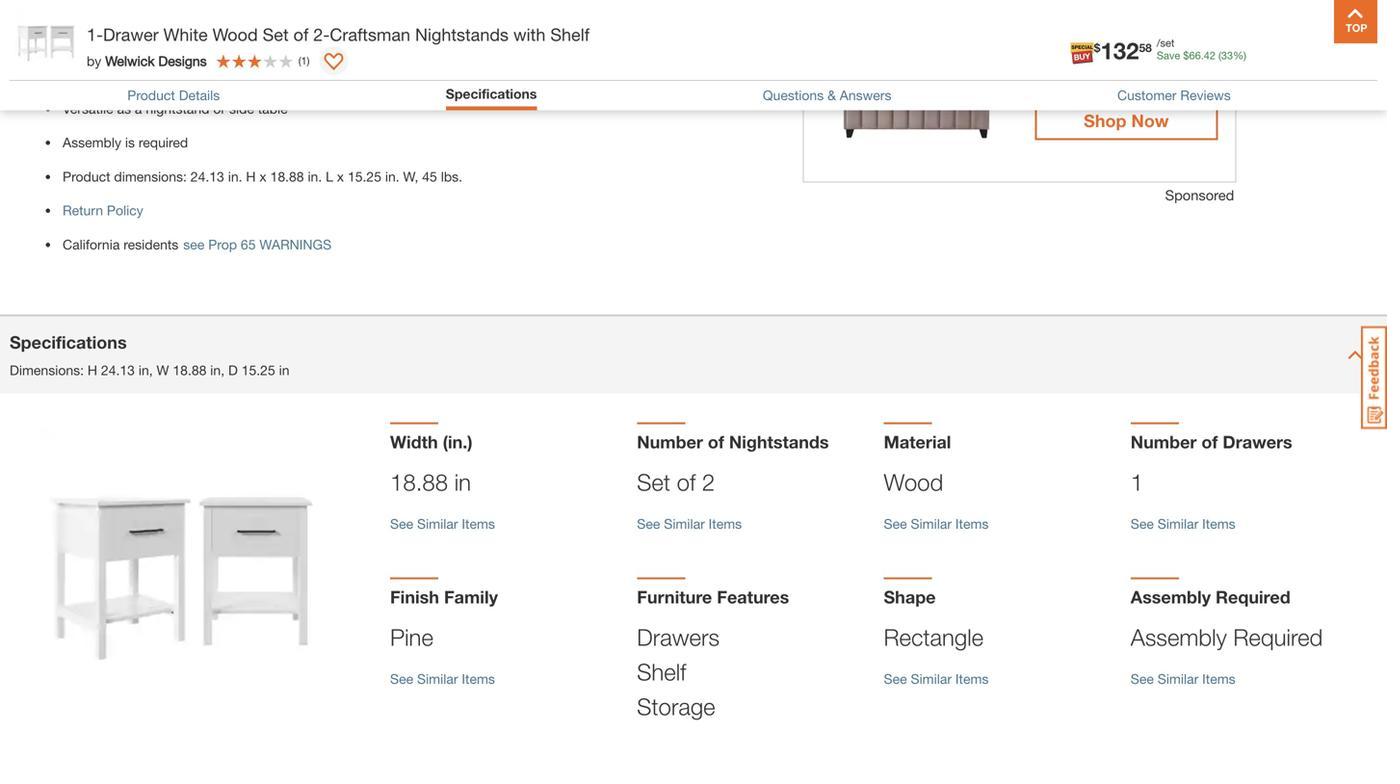 Task type: describe. For each thing, give the bounding box(es) containing it.
45
[[422, 169, 437, 184]]

1 vertical spatial assembly
[[1131, 587, 1211, 607]]

512 86 $ 1311 . 00 save $ 798 . 14 ( 61 %) limit 20 per order
[[1040, 41, 1198, 90]]

shop now button
[[1035, 102, 1218, 140]]

of for number of drawers
[[1202, 432, 1218, 452]]

return
[[63, 202, 103, 218]]

furniture features
[[637, 587, 789, 607]]

/set
[[1157, 37, 1175, 49]]

craftsman
[[330, 24, 410, 45]]

answers
[[840, 87, 892, 103]]

side
[[229, 101, 254, 117]]

warp-
[[132, 67, 167, 83]]

see similar items for set of 2
[[637, 516, 742, 532]]

see for wood
[[884, 516, 907, 532]]

similar for 1
[[1158, 516, 1199, 532]]

( 1 )
[[298, 54, 310, 67]]

0 vertical spatial a
[[283, 67, 291, 83]]

number of nightstands
[[637, 432, 829, 452]]

craftsman,
[[164, 33, 228, 49]]

see for 18.88 in
[[390, 516, 413, 532]]

minimalist
[[258, 33, 319, 49]]

2 vertical spatial assembly
[[1131, 624, 1227, 651]]

1 vertical spatial wood
[[884, 469, 943, 496]]

0 vertical spatial drawers
[[1223, 432, 1293, 452]]

1 x from the left
[[260, 169, 267, 184]]

specifications dimensions: h 24.13 in , w 18.88 in , d 15.25 in
[[10, 332, 290, 378]]

items for assembly required
[[1202, 671, 1236, 687]]

shelf inside drawers shelf storage
[[637, 658, 686, 685]]

similar for set of 2
[[664, 516, 705, 532]]

or
[[213, 101, 226, 117]]

required
[[139, 135, 188, 151]]

finish family
[[390, 587, 498, 607]]

as
[[117, 101, 131, 117]]

see similar items for rectangle
[[884, 671, 989, 687]]

( inside "/set save $ 66 . 42 ( 33 %)"
[[1219, 49, 1222, 62]]

top button
[[1334, 0, 1378, 43]]

resistant
[[167, 67, 218, 83]]

drawer
[[103, 24, 159, 45]]

see for 1
[[1131, 516, 1154, 532]]

traditional,
[[97, 33, 160, 49]]

0 vertical spatial required
[[1216, 587, 1291, 607]]

lbs.
[[441, 169, 462, 184]]

58
[[1139, 41, 1152, 54]]

interiors
[[322, 33, 371, 49]]

%) inside 512 86 $ 1311 . 00 save $ 798 . 14 ( 61 %) limit 20 per order
[[1185, 57, 1198, 70]]

33
[[1222, 49, 1233, 62]]

798
[[1135, 57, 1153, 70]]

pine
[[390, 624, 433, 651]]

nightstand
[[146, 101, 210, 117]]

18.88 in
[[390, 469, 471, 496]]

customer
[[1118, 87, 1177, 103]]

see similar items for assembly required
[[1131, 671, 1236, 687]]

512
[[1046, 45, 1085, 72]]

&
[[828, 87, 836, 103]]

0 vertical spatial assembly
[[63, 135, 121, 151]]

feedback link image
[[1361, 326, 1387, 430]]

0 vertical spatial shelf
[[550, 24, 590, 45]]

1311
[[1108, 41, 1132, 54]]

per
[[1080, 77, 1096, 90]]

policy
[[107, 202, 143, 218]]

california residents see prop 65 warnings
[[63, 236, 332, 252]]

width (in.)
[[390, 432, 473, 452]]

items for 18.88 in
[[462, 516, 495, 532]]

number of drawers
[[1131, 432, 1293, 452]]

product image
[[39, 426, 323, 711]]

finish
[[390, 587, 439, 607]]

1 horizontal spatial 18.88
[[270, 169, 304, 184]]

14
[[1156, 57, 1167, 70]]

1 horizontal spatial .
[[1153, 57, 1156, 70]]

dimensions:
[[114, 169, 187, 184]]

table
[[258, 101, 288, 117]]

3 in. from the left
[[385, 169, 399, 184]]

similar for assembly required
[[1158, 671, 1199, 687]]

1-
[[87, 24, 103, 45]]

similar for 18.88 in
[[417, 516, 458, 532]]

0 horizontal spatial nightstands
[[415, 24, 509, 45]]

specifications for specifications
[[446, 86, 537, 102]]

questions
[[763, 87, 824, 103]]

%) inside "/set save $ 66 . 42 ( 33 %)"
[[1233, 49, 1247, 62]]

welwick
[[105, 53, 155, 69]]

by
[[87, 53, 101, 69]]

items for set of 2
[[709, 516, 742, 532]]

1 vertical spatial required
[[1234, 624, 1323, 651]]

2-
[[313, 24, 330, 45]]

see
[[183, 236, 205, 252]]

features
[[717, 587, 789, 607]]

and
[[231, 33, 254, 49]]

by welwick designs
[[87, 53, 207, 69]]

set of 2
[[637, 469, 715, 496]]

shop
[[1084, 110, 1127, 131]]

2 horizontal spatial 18.88
[[390, 469, 448, 496]]

save inside "/set save $ 66 . 42 ( 33 %)"
[[1157, 49, 1180, 62]]

shop now
[[1084, 110, 1169, 131]]

dimensions:
[[10, 362, 84, 378]]

1 horizontal spatial 1
[[1131, 469, 1144, 496]]

see for pine
[[390, 671, 413, 687]]

caret image
[[1348, 347, 1363, 363]]

storage
[[637, 693, 715, 720]]

of for number of nightstands
[[708, 432, 724, 452]]

24.13 inside specifications dimensions: h 24.13 in , w 18.88 in , d 15.25 in
[[101, 362, 135, 378]]

65
[[241, 236, 256, 252]]

see similar items for 18.88 in
[[390, 516, 495, 532]]

1 assembly required from the top
[[1131, 587, 1291, 607]]

from
[[101, 67, 128, 83]]

aizen pink bed frame material wood king size platform bed with upholstered velvet features image
[[823, 0, 1011, 162]]

w,
[[403, 169, 418, 184]]

display image
[[324, 53, 343, 72]]

of for set of 2
[[677, 469, 696, 496]]

product details
[[127, 87, 220, 103]]

warnings
[[260, 236, 332, 252]]

now
[[1132, 110, 1169, 131]]

product for product details
[[127, 87, 175, 103]]

see for assembly required
[[1131, 671, 1154, 687]]

(in.)
[[443, 432, 473, 452]]

family
[[444, 587, 498, 607]]

see prop 65 warnings button
[[183, 227, 332, 262]]

. for 512
[[1132, 41, 1135, 54]]

00
[[1135, 41, 1147, 54]]

similar for pine
[[417, 671, 458, 687]]

details
[[179, 87, 220, 103]]

items for wood
[[956, 516, 989, 532]]

$ inside "/set save $ 66 . 42 ( 33 %)"
[[1183, 49, 1189, 62]]



Task type: vqa. For each thing, say whether or not it's contained in the screenshot.
"Versatile as a nightstand or side table"
yes



Task type: locate. For each thing, give the bounding box(es) containing it.
uv
[[294, 67, 312, 83]]

items for rectangle
[[956, 671, 989, 687]]

0 horizontal spatial product
[[63, 169, 110, 184]]

x left l
[[260, 169, 267, 184]]

material
[[884, 432, 951, 452]]

product image image
[[14, 10, 77, 72]]

1 vertical spatial assembly required
[[1131, 624, 1323, 651]]

items for pine
[[462, 671, 495, 687]]

0 horizontal spatial 24.13
[[101, 362, 135, 378]]

0 vertical spatial product
[[127, 87, 175, 103]]

( inside 512 86 $ 1311 . 00 save $ 798 . 14 ( 61 %) limit 20 per order
[[1170, 57, 1173, 70]]

0 horizontal spatial 15.25
[[242, 362, 275, 378]]

furniture
[[637, 587, 712, 607]]

, left w
[[149, 362, 153, 378]]

0 vertical spatial assembly required
[[1131, 587, 1291, 607]]

shelf
[[550, 24, 590, 45], [637, 658, 686, 685]]

.
[[1132, 41, 1135, 54], [1201, 49, 1204, 62], [1153, 57, 1156, 70]]

0 horizontal spatial wood
[[213, 24, 258, 45]]

in left w
[[139, 362, 149, 378]]

2 vertical spatial 18.88
[[390, 469, 448, 496]]

specifications inside specifications dimensions: h 24.13 in , w 18.88 in , d 15.25 in
[[10, 332, 127, 353]]

18.88
[[270, 169, 304, 184], [173, 362, 207, 378], [390, 469, 448, 496]]

( left ')'
[[298, 54, 301, 67]]

1 horizontal spatial a
[[283, 67, 291, 83]]

$ inside $ 132 58
[[1094, 41, 1101, 54]]

coating
[[350, 67, 395, 83]]

questions & answers
[[763, 87, 892, 103]]

product dimensions: 24.13 in. h x 18.88 in. l x 15.25 in. w, 45 lbs.
[[63, 169, 462, 184]]

is
[[125, 135, 135, 151]]

0 horizontal spatial ,
[[149, 362, 153, 378]]

1 horizontal spatial set
[[637, 469, 670, 496]]

1 , from the left
[[149, 362, 153, 378]]

2
[[702, 469, 715, 496]]

0 horizontal spatial 18.88
[[173, 362, 207, 378]]

0 horizontal spatial %)
[[1185, 57, 1198, 70]]

1 vertical spatial 15.25
[[242, 362, 275, 378]]

61
[[1173, 57, 1185, 70]]

made from warp-resistant mdf with a uv paint coating
[[63, 67, 395, 83]]

1 vertical spatial 1
[[1131, 469, 1144, 496]]

drawers
[[1223, 432, 1293, 452], [637, 624, 720, 651]]

versatile
[[63, 101, 113, 117]]

18.88 inside specifications dimensions: h 24.13 in , w 18.88 in , d 15.25 in
[[173, 362, 207, 378]]

product down warp-
[[127, 87, 175, 103]]

customer reviews button
[[1118, 87, 1231, 103], [1118, 87, 1231, 103]]

1 vertical spatial 24.13
[[101, 362, 135, 378]]

1 horizontal spatial nightstands
[[729, 432, 829, 452]]

set right and
[[263, 24, 289, 45]]

%) left 42
[[1185, 57, 1198, 70]]

18.88 down width
[[390, 469, 448, 496]]

. for /set
[[1201, 49, 1204, 62]]

1 horizontal spatial 15.25
[[348, 169, 381, 184]]

0 vertical spatial wood
[[213, 24, 258, 45]]

1 horizontal spatial specifications
[[446, 86, 537, 102]]

specifications up lbs.
[[446, 86, 537, 102]]

1 vertical spatial product
[[63, 169, 110, 184]]

1 horizontal spatial drawers
[[1223, 432, 1293, 452]]

w
[[157, 362, 169, 378]]

1 number from the left
[[637, 432, 703, 452]]

white
[[163, 24, 208, 45]]

see similar items for 1
[[1131, 516, 1236, 532]]

residents
[[124, 236, 179, 252]]

0 vertical spatial 18.88
[[270, 169, 304, 184]]

, left d
[[221, 362, 225, 378]]

1 horizontal spatial (
[[1170, 57, 1173, 70]]

0 horizontal spatial drawers
[[637, 624, 720, 651]]

in right d
[[279, 362, 290, 378]]

( right 42
[[1219, 49, 1222, 62]]

1 vertical spatial drawers
[[637, 624, 720, 651]]

order
[[1099, 77, 1124, 90]]

1-drawer white wood set of 2-craftsman nightstands with shelf
[[87, 24, 590, 45]]

with
[[514, 24, 546, 45], [255, 67, 280, 83]]

0 horizontal spatial 1
[[301, 54, 307, 67]]

h inside specifications dimensions: h 24.13 in , w 18.88 in , d 15.25 in
[[88, 362, 97, 378]]

number for set of 2
[[637, 432, 703, 452]]

2 in. from the left
[[308, 169, 322, 184]]

$
[[1094, 41, 1101, 54], [1103, 41, 1108, 54], [1183, 49, 1189, 62], [1129, 57, 1135, 70]]

0 horizontal spatial set
[[263, 24, 289, 45]]

set left 2
[[637, 469, 670, 496]]

nightstands
[[415, 24, 509, 45], [729, 432, 829, 452]]

1 vertical spatial nightstands
[[729, 432, 829, 452]]

2 x from the left
[[337, 169, 344, 184]]

2 horizontal spatial (
[[1219, 49, 1222, 62]]

1 horizontal spatial h
[[246, 169, 256, 184]]

1 horizontal spatial product
[[127, 87, 175, 103]]

1 vertical spatial h
[[88, 362, 97, 378]]

reviews
[[1181, 87, 1231, 103]]

( right 14
[[1170, 57, 1173, 70]]

l
[[326, 169, 333, 184]]

wood up mdf
[[213, 24, 258, 45]]

0 vertical spatial specifications
[[446, 86, 537, 102]]

in left d
[[210, 362, 221, 378]]

0 vertical spatial h
[[246, 169, 256, 184]]

1 vertical spatial a
[[135, 101, 142, 117]]

1 horizontal spatial x
[[337, 169, 344, 184]]

66
[[1189, 49, 1201, 62]]

made
[[63, 67, 97, 83]]

0 horizontal spatial a
[[135, 101, 142, 117]]

%) right 42
[[1233, 49, 1247, 62]]

0 horizontal spatial (
[[298, 54, 301, 67]]

suits
[[63, 33, 93, 49]]

a right as
[[135, 101, 142, 117]]

1 horizontal spatial %)
[[1233, 49, 1247, 62]]

1 vertical spatial set
[[637, 469, 670, 496]]

1 down minimalist on the top of the page
[[301, 54, 307, 67]]

rectangle
[[884, 624, 984, 651]]

in. left l
[[308, 169, 322, 184]]

set
[[263, 24, 289, 45], [637, 469, 670, 496]]

. inside "/set save $ 66 . 42 ( 33 %)"
[[1201, 49, 1204, 62]]

132
[[1101, 37, 1139, 64]]

return policy link
[[63, 202, 143, 218]]

1 down number of drawers at bottom right
[[1131, 469, 1144, 496]]

0 horizontal spatial in.
[[228, 169, 242, 184]]

h up 65
[[246, 169, 256, 184]]

2 horizontal spatial in.
[[385, 169, 399, 184]]

designs
[[158, 53, 207, 69]]

save right 58
[[1157, 49, 1180, 62]]

0 horizontal spatial with
[[255, 67, 280, 83]]

wood down material
[[884, 469, 943, 496]]

save down 1311
[[1103, 57, 1126, 70]]

limit
[[1040, 77, 1063, 90]]

0 vertical spatial set
[[263, 24, 289, 45]]

0 horizontal spatial h
[[88, 362, 97, 378]]

2 , from the left
[[221, 362, 225, 378]]

in down (in.)
[[454, 469, 471, 496]]

1 horizontal spatial save
[[1157, 49, 1180, 62]]

see for set of 2
[[637, 516, 660, 532]]

/set save $ 66 . 42 ( 33 %)
[[1157, 37, 1247, 62]]

1 vertical spatial with
[[255, 67, 280, 83]]

0 vertical spatial 1
[[301, 54, 307, 67]]

see similar items
[[390, 516, 495, 532], [637, 516, 742, 532], [884, 516, 989, 532], [1131, 516, 1236, 532], [390, 671, 495, 687], [884, 671, 989, 687], [1131, 671, 1236, 687]]

specifications
[[446, 86, 537, 102], [10, 332, 127, 353]]

$ 132 58
[[1094, 37, 1152, 64]]

specifications up dimensions:
[[10, 332, 127, 353]]

x right l
[[337, 169, 344, 184]]

18.88 left l
[[270, 169, 304, 184]]

1 horizontal spatial ,
[[221, 362, 225, 378]]

1 horizontal spatial number
[[1131, 432, 1197, 452]]

product up return at the left top of the page
[[63, 169, 110, 184]]

1 vertical spatial specifications
[[10, 332, 127, 353]]

product for product dimensions: 24.13 in. h x 18.88 in. l x 15.25 in. w, 45 lbs.
[[63, 169, 110, 184]]

)
[[307, 54, 310, 67]]

h right dimensions:
[[88, 362, 97, 378]]

0 vertical spatial 24.13
[[191, 169, 224, 184]]

a left the uv
[[283, 67, 291, 83]]

width
[[390, 432, 438, 452]]

(
[[1219, 49, 1222, 62], [298, 54, 301, 67], [1170, 57, 1173, 70]]

0 vertical spatial nightstands
[[415, 24, 509, 45]]

0 horizontal spatial specifications
[[10, 332, 127, 353]]

mdf
[[222, 67, 251, 83]]

86
[[1085, 48, 1098, 62]]

18.88 right w
[[173, 362, 207, 378]]

24.13 right dimensions:
[[191, 169, 224, 184]]

1 in. from the left
[[228, 169, 242, 184]]

see similar items for pine
[[390, 671, 495, 687]]

24.13 left w
[[101, 362, 135, 378]]

0 vertical spatial with
[[514, 24, 546, 45]]

15.25 right l
[[348, 169, 381, 184]]

1 horizontal spatial wood
[[884, 469, 943, 496]]

15.25 right d
[[242, 362, 275, 378]]

drawers shelf storage
[[637, 624, 720, 720]]

versatile as a nightstand or side table
[[63, 101, 288, 117]]

2 number from the left
[[1131, 432, 1197, 452]]

a
[[283, 67, 291, 83], [135, 101, 142, 117]]

paint
[[316, 67, 346, 83]]

similar for wood
[[911, 516, 952, 532]]

in. down side
[[228, 169, 242, 184]]

questions & answers button
[[763, 87, 892, 103], [763, 87, 892, 103]]

number for 1
[[1131, 432, 1197, 452]]

0 horizontal spatial x
[[260, 169, 267, 184]]

save
[[1157, 49, 1180, 62], [1103, 57, 1126, 70]]

0 vertical spatial 15.25
[[348, 169, 381, 184]]

save inside 512 86 $ 1311 . 00 save $ 798 . 14 ( 61 %) limit 20 per order
[[1103, 57, 1126, 70]]

20
[[1066, 77, 1078, 90]]

0 horizontal spatial number
[[637, 432, 703, 452]]

assembly required
[[1131, 587, 1291, 607], [1131, 624, 1323, 651]]

customer reviews
[[1118, 87, 1231, 103]]

required
[[1216, 587, 1291, 607], [1234, 624, 1323, 651]]

california
[[63, 236, 120, 252]]

see for rectangle
[[884, 671, 907, 687]]

0 horizontal spatial .
[[1132, 41, 1135, 54]]

1 horizontal spatial shelf
[[637, 658, 686, 685]]

0 horizontal spatial save
[[1103, 57, 1126, 70]]

items for 1
[[1202, 516, 1236, 532]]

product details button
[[127, 87, 220, 103], [127, 87, 220, 103]]

shape
[[884, 587, 936, 607]]

2 horizontal spatial .
[[1201, 49, 1204, 62]]

1 vertical spatial shelf
[[637, 658, 686, 685]]

assembly
[[63, 135, 121, 151], [1131, 587, 1211, 607], [1131, 624, 1227, 651]]

in.
[[228, 169, 242, 184], [308, 169, 322, 184], [385, 169, 399, 184]]

15.25 inside specifications dimensions: h 24.13 in , w 18.88 in , d 15.25 in
[[242, 362, 275, 378]]

0 horizontal spatial shelf
[[550, 24, 590, 45]]

in
[[139, 362, 149, 378], [210, 362, 221, 378], [279, 362, 290, 378], [454, 469, 471, 496]]

1 horizontal spatial in.
[[308, 169, 322, 184]]

in. left w,
[[385, 169, 399, 184]]

prop
[[208, 236, 237, 252]]

2 assembly required from the top
[[1131, 624, 1323, 651]]

sponsored
[[1165, 186, 1234, 203]]

similar for rectangle
[[911, 671, 952, 687]]

specifications for specifications dimensions: h 24.13 in , w 18.88 in , d 15.25 in
[[10, 332, 127, 353]]

1 vertical spatial 18.88
[[173, 362, 207, 378]]

return policy
[[63, 202, 143, 218]]

1 horizontal spatial 24.13
[[191, 169, 224, 184]]

1 horizontal spatial with
[[514, 24, 546, 45]]

see similar items for wood
[[884, 516, 989, 532]]



